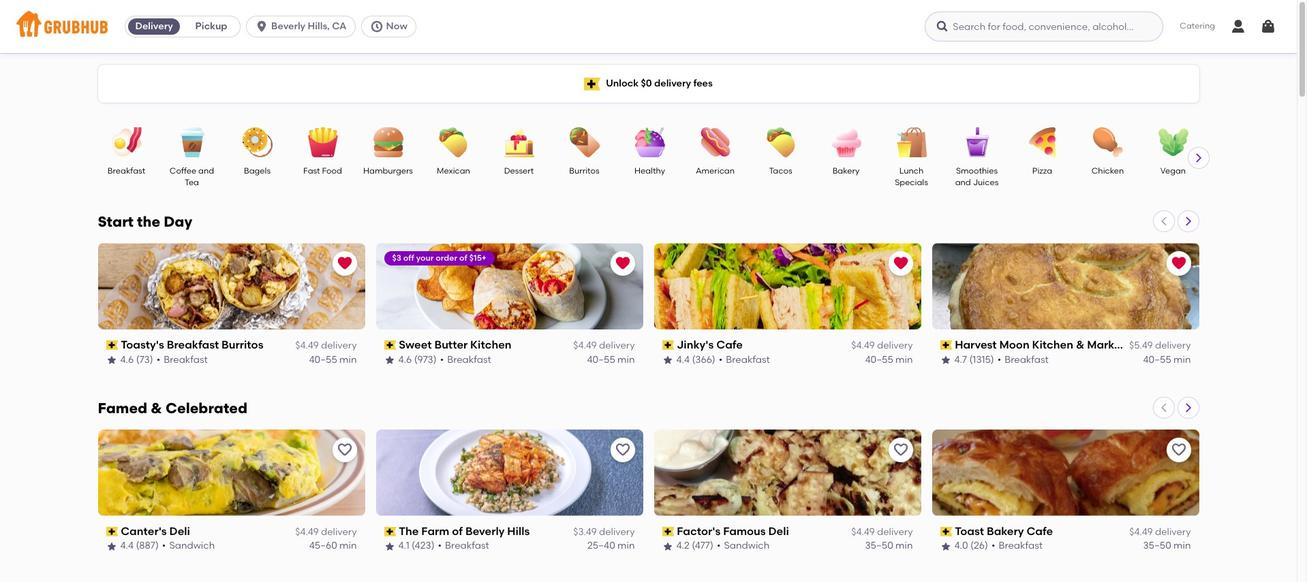 Task type: locate. For each thing, give the bounding box(es) containing it.
toast
[[955, 525, 984, 538]]

kitchen
[[470, 339, 512, 352], [1032, 339, 1074, 352]]

save this restaurant button
[[332, 438, 357, 463], [610, 438, 635, 463], [888, 438, 913, 463], [1167, 438, 1191, 463]]

& right famed
[[151, 400, 162, 417]]

0 horizontal spatial kitchen
[[470, 339, 512, 352]]

• sandwich
[[162, 541, 215, 552], [717, 541, 770, 552]]

• right (477)
[[717, 541, 721, 552]]

subscription pass image for toast bakery cafe
[[940, 528, 952, 537]]

breakfast for the farm of beverly hills
[[445, 541, 489, 552]]

bakery down bakery image
[[833, 166, 860, 176]]

1 horizontal spatial sandwich
[[724, 541, 770, 552]]

3 saved restaurant image from the left
[[893, 256, 909, 272]]

• breakfast for farm
[[438, 541, 489, 552]]

• down 'farm'
[[438, 541, 442, 552]]

4.4 down jinky's
[[676, 354, 690, 366]]

subscription pass image for harvest moon kitchen & marketplace
[[940, 341, 952, 351]]

0 vertical spatial of
[[459, 254, 467, 263]]

2 caret left icon image from the top
[[1158, 403, 1169, 414]]

kitchen for moon
[[1032, 339, 1074, 352]]

0 vertical spatial and
[[198, 166, 214, 176]]

save this restaurant image
[[336, 442, 353, 459], [614, 442, 631, 459], [893, 442, 909, 459], [1171, 442, 1187, 459]]

coffee
[[170, 166, 196, 176]]

• breakfast
[[157, 354, 208, 366], [440, 354, 491, 366], [719, 354, 770, 366], [998, 354, 1049, 366], [438, 541, 489, 552], [992, 541, 1043, 552]]

svg image inside 'beverly hills, ca' button
[[255, 20, 269, 33]]

• breakfast down toasty's breakfast burritos
[[157, 354, 208, 366]]

4.6 for toasty's breakfast burritos
[[120, 354, 134, 366]]

now button
[[361, 16, 422, 37]]

cafe right jinky's
[[717, 339, 743, 352]]

factor's famous deli
[[677, 525, 789, 538]]

1 horizontal spatial svg image
[[370, 20, 383, 33]]

burritos image
[[561, 127, 608, 157]]

2 saved restaurant image from the left
[[614, 256, 631, 272]]

$15+
[[469, 254, 487, 263]]

4.4
[[676, 354, 690, 366], [120, 541, 134, 552]]

canter's deli
[[121, 525, 190, 538]]

1 35–50 from the left
[[865, 541, 893, 552]]

1 horizontal spatial bakery
[[987, 525, 1024, 538]]

$3.49
[[573, 527, 597, 539]]

• breakfast down the farm of beverly hills
[[438, 541, 489, 552]]

american image
[[691, 127, 739, 157]]

35–50 for factor's famous deli
[[865, 541, 893, 552]]

1 40–55 from the left
[[309, 354, 337, 366]]

vegan
[[1161, 166, 1186, 176]]

35–50
[[865, 541, 893, 552], [1143, 541, 1172, 552]]

35–50 min
[[865, 541, 913, 552], [1143, 541, 1191, 552]]

4.6
[[120, 354, 134, 366], [398, 354, 412, 366]]

1 vertical spatial cafe
[[1027, 525, 1053, 538]]

1 vertical spatial of
[[452, 525, 463, 538]]

$4.49 delivery for sweet butter kitchen
[[573, 340, 635, 352]]

delivery button
[[125, 16, 183, 37]]

subscription pass image left the toasty's on the bottom left
[[106, 341, 118, 351]]

jinky's cafe logo image
[[654, 243, 921, 330]]

40–55 for harvest moon kitchen & marketplace
[[1143, 354, 1172, 366]]

• sandwich for deli
[[162, 541, 215, 552]]

subscription pass image for jinky's cafe
[[662, 341, 674, 351]]

toasty's
[[121, 339, 164, 352]]

and inside 'coffee and tea'
[[198, 166, 214, 176]]

0 horizontal spatial and
[[198, 166, 214, 176]]

star icon image for harvest moon kitchen & marketplace
[[940, 355, 951, 366]]

• breakfast for breakfast
[[157, 354, 208, 366]]

svg image
[[1230, 18, 1247, 35], [1260, 18, 1277, 35]]

famed & celebrated
[[98, 400, 248, 417]]

saved restaurant image
[[336, 256, 353, 272], [614, 256, 631, 272], [893, 256, 909, 272]]

cafe
[[717, 339, 743, 352], [1027, 525, 1053, 538]]

toasty's breakfast burritos logo image
[[98, 243, 365, 330]]

lunch specials
[[895, 166, 928, 188]]

star icon image
[[106, 355, 117, 366], [384, 355, 395, 366], [662, 355, 673, 366], [940, 355, 951, 366], [106, 542, 117, 553], [384, 542, 395, 553], [662, 542, 673, 553], [940, 542, 951, 553]]

subscription pass image
[[106, 341, 118, 351], [384, 341, 396, 351], [940, 528, 952, 537]]

subscription pass image for factor's famous deli
[[662, 528, 674, 537]]

kitchen right moon
[[1032, 339, 1074, 352]]

4 40–55 min from the left
[[1143, 354, 1191, 366]]

hills
[[507, 525, 530, 538]]

pizza
[[1033, 166, 1053, 176]]

sandwich down canter's deli
[[169, 541, 215, 552]]

1 horizontal spatial 4.6
[[398, 354, 412, 366]]

save this restaurant image for deli
[[893, 442, 909, 459]]

• for farm
[[438, 541, 442, 552]]

40–55
[[309, 354, 337, 366], [587, 354, 615, 366], [865, 354, 893, 366], [1143, 354, 1172, 366]]

1 horizontal spatial svg image
[[1260, 18, 1277, 35]]

star icon image left '4.6 (73)'
[[106, 355, 117, 366]]

4.4 left (887)
[[120, 541, 134, 552]]

dessert image
[[495, 127, 543, 157]]

1 svg image from the left
[[255, 20, 269, 33]]

delivery
[[654, 78, 691, 89], [321, 340, 357, 352], [599, 340, 635, 352], [877, 340, 913, 352], [1155, 340, 1191, 352], [321, 527, 357, 539], [599, 527, 635, 539], [877, 527, 913, 539], [1155, 527, 1191, 539]]

4.4 for canter's deli
[[120, 541, 134, 552]]

sweet butter kitchen logo image
[[376, 243, 643, 330]]

35–50 for toast bakery cafe
[[1143, 541, 1172, 552]]

2 35–50 min from the left
[[1143, 541, 1191, 552]]

1 horizontal spatial and
[[955, 178, 971, 188]]

star icon image for canter's deli
[[106, 542, 117, 553]]

• breakfast down moon
[[998, 354, 1049, 366]]

40–55 min for harvest moon kitchen & marketplace
[[1143, 354, 1191, 366]]

star icon image left 4.7
[[940, 355, 951, 366]]

now
[[386, 20, 407, 32]]

star icon image left 4.0
[[940, 542, 951, 553]]

0 horizontal spatial cafe
[[717, 339, 743, 352]]

caret right icon image
[[1193, 153, 1204, 164], [1183, 216, 1194, 227], [1183, 403, 1194, 414]]

svg image
[[255, 20, 269, 33], [370, 20, 383, 33], [936, 20, 950, 33]]

4.6 left (73)
[[120, 354, 134, 366]]

delivery
[[135, 20, 173, 32]]

breakfast down the jinky's cafe
[[726, 354, 770, 366]]

burritos down the burritos "image"
[[569, 166, 600, 176]]

• breakfast down the jinky's cafe
[[719, 354, 770, 366]]

breakfast down 'breakfast' image
[[108, 166, 145, 176]]

2 save this restaurant image from the left
[[614, 442, 631, 459]]

delivery for jinky's cafe
[[877, 340, 913, 352]]

3 save this restaurant image from the left
[[893, 442, 909, 459]]

• for bakery
[[992, 541, 995, 552]]

and down smoothies
[[955, 178, 971, 188]]

mexican image
[[430, 127, 477, 157]]

subscription pass image left toast
[[940, 528, 952, 537]]

1 svg image from the left
[[1230, 18, 1247, 35]]

breakfast down toast bakery cafe at right bottom
[[999, 541, 1043, 552]]

marketplace
[[1087, 339, 1156, 352]]

• breakfast down the sweet butter kitchen
[[440, 354, 491, 366]]

$3 off your order of $15+
[[392, 254, 487, 263]]

of left the $15+
[[459, 254, 467, 263]]

2 4.6 from the left
[[398, 354, 412, 366]]

1 horizontal spatial 4.4
[[676, 354, 690, 366]]

pizza image
[[1019, 127, 1066, 157]]

subscription pass image left factor's
[[662, 528, 674, 537]]

catering button
[[1171, 11, 1225, 42]]

1 horizontal spatial 35–50 min
[[1143, 541, 1191, 552]]

2 save this restaurant button from the left
[[610, 438, 635, 463]]

1 vertical spatial caret left icon image
[[1158, 403, 1169, 414]]

1 4.6 from the left
[[120, 354, 134, 366]]

burritos down toasty's breakfast burritos logo
[[222, 339, 263, 352]]

delivery for canter's deli
[[321, 527, 357, 539]]

1 vertical spatial bakery
[[987, 525, 1024, 538]]

0 horizontal spatial 35–50
[[865, 541, 893, 552]]

factor's
[[677, 525, 721, 538]]

• right (26)
[[992, 541, 995, 552]]

4 saved restaurant button from the left
[[1167, 252, 1191, 276]]

breakfast down moon
[[1005, 354, 1049, 366]]

save this restaurant image for of
[[614, 442, 631, 459]]

40–55 for jinky's cafe
[[865, 354, 893, 366]]

and for smoothies and juices
[[955, 178, 971, 188]]

0 horizontal spatial 35–50 min
[[865, 541, 913, 552]]

•
[[157, 354, 160, 366], [440, 354, 444, 366], [719, 354, 723, 366], [998, 354, 1001, 366], [162, 541, 166, 552], [438, 541, 442, 552], [717, 541, 721, 552], [992, 541, 995, 552]]

saved restaurant button
[[332, 252, 357, 276], [610, 252, 635, 276], [888, 252, 913, 276], [1167, 252, 1191, 276]]

toast bakery cafe logo image
[[932, 430, 1199, 517]]

star icon image left '4.4 (366)'
[[662, 355, 673, 366]]

caret left icon image down $5.49 delivery in the bottom right of the page
[[1158, 403, 1169, 414]]

0 horizontal spatial bakery
[[833, 166, 860, 176]]

0 horizontal spatial 4.6
[[120, 354, 134, 366]]

subscription pass image for canter's deli
[[106, 528, 118, 537]]

4.1
[[398, 541, 409, 552]]

$4.49 delivery
[[295, 340, 357, 352], [573, 340, 635, 352], [852, 340, 913, 352], [295, 527, 357, 539], [852, 527, 913, 539], [1130, 527, 1191, 539]]

deli right "famous"
[[769, 525, 789, 538]]

1 vertical spatial and
[[955, 178, 971, 188]]

0 horizontal spatial &
[[151, 400, 162, 417]]

save this restaurant button for deli
[[888, 438, 913, 463]]

saved restaurant image for toasty's breakfast burritos
[[336, 256, 353, 272]]

1 vertical spatial 4.4
[[120, 541, 134, 552]]

1 horizontal spatial 35–50
[[1143, 541, 1172, 552]]

subscription pass image left harvest
[[940, 341, 952, 351]]

min for harvest moon kitchen & marketplace
[[1174, 354, 1191, 366]]

$5.49 delivery
[[1129, 340, 1191, 352]]

3 saved restaurant button from the left
[[888, 252, 913, 276]]

2 sandwich from the left
[[724, 541, 770, 552]]

breakfast down the sweet butter kitchen
[[447, 354, 491, 366]]

breakfast
[[108, 166, 145, 176], [167, 339, 219, 352], [164, 354, 208, 366], [447, 354, 491, 366], [726, 354, 770, 366], [1005, 354, 1049, 366], [445, 541, 489, 552], [999, 541, 1043, 552]]

and for coffee and tea
[[198, 166, 214, 176]]

burritos
[[569, 166, 600, 176], [222, 339, 263, 352]]

&
[[1076, 339, 1085, 352], [151, 400, 162, 417]]

beverly hills, ca
[[271, 20, 347, 32]]

0 vertical spatial &
[[1076, 339, 1085, 352]]

beverly inside button
[[271, 20, 305, 32]]

2 • sandwich from the left
[[717, 541, 770, 552]]

healthy
[[635, 166, 665, 176]]

2 horizontal spatial saved restaurant image
[[893, 256, 909, 272]]

40–55 min for jinky's cafe
[[865, 354, 913, 366]]

& left marketplace
[[1076, 339, 1085, 352]]

0 horizontal spatial deli
[[169, 525, 190, 538]]

1 vertical spatial caret right icon image
[[1183, 216, 1194, 227]]

4 save this restaurant image from the left
[[1171, 442, 1187, 459]]

1 sandwich from the left
[[169, 541, 215, 552]]

1 horizontal spatial beverly
[[465, 525, 505, 538]]

• right (973)
[[440, 354, 444, 366]]

pickup button
[[183, 16, 240, 37]]

• right '(366)'
[[719, 354, 723, 366]]

1 35–50 min from the left
[[865, 541, 913, 552]]

0 horizontal spatial • sandwich
[[162, 541, 215, 552]]

1 horizontal spatial burritos
[[569, 166, 600, 176]]

40–55 min
[[309, 354, 357, 366], [587, 354, 635, 366], [865, 354, 913, 366], [1143, 354, 1191, 366]]

4 40–55 from the left
[[1143, 354, 1172, 366]]

0 horizontal spatial beverly
[[271, 20, 305, 32]]

1 40–55 min from the left
[[309, 354, 357, 366]]

breakfast down toasty's breakfast burritos
[[164, 354, 208, 366]]

$4.49 delivery for canter's deli
[[295, 527, 357, 539]]

2 vertical spatial caret right icon image
[[1183, 403, 1194, 414]]

1 horizontal spatial subscription pass image
[[384, 341, 396, 351]]

subscription pass image left canter's
[[106, 528, 118, 537]]

• sandwich down "famous"
[[717, 541, 770, 552]]

2 deli from the left
[[769, 525, 789, 538]]

0 vertical spatial 4.4
[[676, 354, 690, 366]]

40–55 min for toasty's breakfast burritos
[[309, 354, 357, 366]]

• right (887)
[[162, 541, 166, 552]]

2 horizontal spatial subscription pass image
[[940, 528, 952, 537]]

2 35–50 from the left
[[1143, 541, 1172, 552]]

of right 'farm'
[[452, 525, 463, 538]]

• sandwich down canter's deli
[[162, 541, 215, 552]]

food
[[322, 166, 342, 176]]

1 horizontal spatial saved restaurant image
[[614, 256, 631, 272]]

beverly left the hills,
[[271, 20, 305, 32]]

delivery for toasty's breakfast burritos
[[321, 340, 357, 352]]

1 horizontal spatial cafe
[[1027, 525, 1053, 538]]

• breakfast down toast bakery cafe at right bottom
[[992, 541, 1043, 552]]

• right (73)
[[157, 354, 160, 366]]

4.0
[[955, 541, 968, 552]]

$4.49 delivery for factor's famous deli
[[852, 527, 913, 539]]

0 horizontal spatial 4.4
[[120, 541, 134, 552]]

45–60 min
[[309, 541, 357, 552]]

1 vertical spatial beverly
[[465, 525, 505, 538]]

0 horizontal spatial svg image
[[255, 20, 269, 33]]

delivery for factor's famous deli
[[877, 527, 913, 539]]

$4.49 for factor's famous deli
[[852, 527, 875, 539]]

$0
[[641, 78, 652, 89]]

1 horizontal spatial &
[[1076, 339, 1085, 352]]

min for toast bakery cafe
[[1174, 541, 1191, 552]]

star icon image left 4.1 at left
[[384, 542, 395, 553]]

saved restaurant image for jinky's cafe
[[893, 256, 909, 272]]

butter
[[434, 339, 468, 352]]

subscription pass image left the
[[384, 528, 396, 537]]

beverly left hills
[[465, 525, 505, 538]]

0 vertical spatial cafe
[[717, 339, 743, 352]]

1 horizontal spatial deli
[[769, 525, 789, 538]]

canter's
[[121, 525, 167, 538]]

(887)
[[136, 541, 159, 552]]

star icon image left 4.4 (887) at the bottom of the page
[[106, 542, 117, 553]]

deli
[[169, 525, 190, 538], [769, 525, 789, 538]]

beverly
[[271, 20, 305, 32], [465, 525, 505, 538]]

breakfast right the toasty's on the bottom left
[[167, 339, 219, 352]]

0 horizontal spatial sandwich
[[169, 541, 215, 552]]

• breakfast for butter
[[440, 354, 491, 366]]

1 caret left icon image from the top
[[1158, 216, 1169, 227]]

and inside smoothies and juices
[[955, 178, 971, 188]]

subscription pass image left jinky's
[[662, 341, 674, 351]]

0 vertical spatial bakery
[[833, 166, 860, 176]]

1 • sandwich from the left
[[162, 541, 215, 552]]

bakery up (26)
[[987, 525, 1024, 538]]

35–50 min for toast bakery cafe
[[1143, 541, 1191, 552]]

4.4 (887)
[[120, 541, 159, 552]]

hamburgers
[[363, 166, 413, 176]]

$4.49
[[295, 340, 319, 352], [573, 340, 597, 352], [852, 340, 875, 352], [295, 527, 319, 539], [852, 527, 875, 539], [1130, 527, 1153, 539]]

4.4 for jinky's cafe
[[676, 354, 690, 366]]

start the day
[[98, 213, 192, 230]]

0 horizontal spatial saved restaurant image
[[336, 256, 353, 272]]

1 saved restaurant button from the left
[[332, 252, 357, 276]]

caret right icon image for start the day
[[1183, 216, 1194, 227]]

and
[[198, 166, 214, 176], [955, 178, 971, 188]]

kitchen for butter
[[470, 339, 512, 352]]

0 vertical spatial beverly
[[271, 20, 305, 32]]

caret left icon image down vegan
[[1158, 216, 1169, 227]]

0 horizontal spatial svg image
[[1230, 18, 1247, 35]]

3 40–55 from the left
[[865, 354, 893, 366]]

2 horizontal spatial svg image
[[936, 20, 950, 33]]

2 kitchen from the left
[[1032, 339, 1074, 352]]

1 vertical spatial &
[[151, 400, 162, 417]]

1 deli from the left
[[169, 525, 190, 538]]

subscription pass image left sweet on the bottom left
[[384, 341, 396, 351]]

2 40–55 from the left
[[587, 354, 615, 366]]

star icon image for jinky's cafe
[[662, 355, 673, 366]]

coffee and tea image
[[168, 127, 216, 157]]

sandwich down "famous"
[[724, 541, 770, 552]]

svg image inside now button
[[370, 20, 383, 33]]

3 40–55 min from the left
[[865, 354, 913, 366]]

• right (1315)
[[998, 354, 1001, 366]]

american
[[696, 166, 735, 176]]

caret left icon image
[[1158, 216, 1169, 227], [1158, 403, 1169, 414]]

breakfast down the farm of beverly hills
[[445, 541, 489, 552]]

1 horizontal spatial • sandwich
[[717, 541, 770, 552]]

2 40–55 min from the left
[[587, 354, 635, 366]]

3 svg image from the left
[[936, 20, 950, 33]]

subscription pass image for sweet butter kitchen
[[384, 341, 396, 351]]

min for toasty's breakfast burritos
[[340, 354, 357, 366]]

• for famous
[[717, 541, 721, 552]]

celebrated
[[166, 400, 248, 417]]

bakery image
[[822, 127, 870, 157]]

1 save this restaurant image from the left
[[336, 442, 353, 459]]

$4.49 for toast bakery cafe
[[1130, 527, 1153, 539]]

star icon image left 4.2
[[662, 542, 673, 553]]

cafe down toast bakery cafe logo
[[1027, 525, 1053, 538]]

2 svg image from the left
[[370, 20, 383, 33]]

star icon image left the 4.6 (973)
[[384, 355, 395, 366]]

chicken
[[1092, 166, 1124, 176]]

1 vertical spatial burritos
[[222, 339, 263, 352]]

25–40
[[588, 541, 615, 552]]

• for breakfast
[[157, 354, 160, 366]]

1 saved restaurant image from the left
[[336, 256, 353, 272]]

4 save this restaurant button from the left
[[1167, 438, 1191, 463]]

1 kitchen from the left
[[470, 339, 512, 352]]

deli right canter's
[[169, 525, 190, 538]]

smoothies and juices
[[955, 166, 999, 188]]

canter's deli logo image
[[98, 430, 365, 517]]

$4.49 for sweet butter kitchen
[[573, 340, 597, 352]]

3 save this restaurant button from the left
[[888, 438, 913, 463]]

1 horizontal spatial kitchen
[[1032, 339, 1074, 352]]

kitchen right butter
[[470, 339, 512, 352]]

4.6 down sweet on the bottom left
[[398, 354, 412, 366]]

and up tea in the top left of the page
[[198, 166, 214, 176]]

subscription pass image
[[662, 341, 674, 351], [940, 341, 952, 351], [106, 528, 118, 537], [384, 528, 396, 537], [662, 528, 674, 537]]

saved restaurant image
[[1171, 256, 1187, 272]]

0 horizontal spatial subscription pass image
[[106, 341, 118, 351]]

0 vertical spatial caret left icon image
[[1158, 216, 1169, 227]]



Task type: describe. For each thing, give the bounding box(es) containing it.
$4.49 for jinky's cafe
[[852, 340, 875, 352]]

caret right icon image for famed & celebrated
[[1183, 403, 1194, 414]]

(1315)
[[970, 354, 994, 366]]

main navigation navigation
[[0, 0, 1297, 53]]

$4.49 delivery for jinky's cafe
[[852, 340, 913, 352]]

saved restaurant button for toasty's breakfast burritos
[[332, 252, 357, 276]]

unlock
[[606, 78, 639, 89]]

harvest moon kitchen & marketplace
[[955, 339, 1156, 352]]

specials
[[895, 178, 928, 188]]

fast food
[[303, 166, 342, 176]]

the
[[137, 213, 160, 230]]

saved restaurant button for jinky's cafe
[[888, 252, 913, 276]]

4.1 (423)
[[398, 541, 435, 552]]

svg image for beverly hills, ca
[[255, 20, 269, 33]]

smoothies
[[956, 166, 998, 176]]

vegan image
[[1150, 127, 1197, 157]]

4.6 (73)
[[120, 354, 153, 366]]

4.2 (477)
[[676, 541, 714, 552]]

Search for food, convenience, alcohol... search field
[[925, 12, 1164, 42]]

off
[[403, 254, 414, 263]]

$5.49
[[1129, 340, 1153, 352]]

mexican
[[437, 166, 470, 176]]

40–55 for toasty's breakfast burritos
[[309, 354, 337, 366]]

breakfast for harvest moon kitchen & marketplace
[[1005, 354, 1049, 366]]

pickup
[[195, 20, 227, 32]]

• breakfast for moon
[[998, 354, 1049, 366]]

lunch specials image
[[888, 127, 936, 157]]

delivery for toast bakery cafe
[[1155, 527, 1191, 539]]

star icon image for factor's famous deli
[[662, 542, 673, 553]]

order
[[436, 254, 457, 263]]

toast bakery cafe
[[955, 525, 1053, 538]]

star icon image for toasty's breakfast burritos
[[106, 355, 117, 366]]

harvest
[[955, 339, 997, 352]]

tea
[[185, 178, 199, 188]]

45–60
[[309, 541, 337, 552]]

• for moon
[[998, 354, 1001, 366]]

caret left icon image for start the day
[[1158, 216, 1169, 227]]

caret left icon image for famed & celebrated
[[1158, 403, 1169, 414]]

(73)
[[136, 354, 153, 366]]

famous
[[723, 525, 766, 538]]

star icon image for toast bakery cafe
[[940, 542, 951, 553]]

save this restaurant button for cafe
[[1167, 438, 1191, 463]]

min for the farm of beverly hills
[[618, 541, 635, 552]]

40–55 min for sweet butter kitchen
[[587, 354, 635, 366]]

breakfast for toasty's breakfast burritos
[[164, 354, 208, 366]]

breakfast for jinky's cafe
[[726, 354, 770, 366]]

• for butter
[[440, 354, 444, 366]]

• for cafe
[[719, 354, 723, 366]]

35–50 min for factor's famous deli
[[865, 541, 913, 552]]

$4.49 delivery for toast bakery cafe
[[1130, 527, 1191, 539]]

saved restaurant button for harvest moon kitchen & marketplace
[[1167, 252, 1191, 276]]

2 svg image from the left
[[1260, 18, 1277, 35]]

coffee and tea
[[170, 166, 214, 188]]

start
[[98, 213, 134, 230]]

the farm of beverly hills logo image
[[376, 430, 643, 517]]

delivery for harvest moon kitchen & marketplace
[[1155, 340, 1191, 352]]

unlock $0 delivery fees
[[606, 78, 713, 89]]

moon
[[1000, 339, 1030, 352]]

4.0 (26)
[[955, 541, 988, 552]]

bagels image
[[233, 127, 281, 157]]

• breakfast for cafe
[[719, 354, 770, 366]]

harvest moon kitchen & marketplace logo image
[[932, 243, 1199, 330]]

4.7
[[955, 354, 967, 366]]

star icon image for the farm of beverly hills
[[384, 542, 395, 553]]

(26)
[[971, 541, 988, 552]]

4.6 for sweet butter kitchen
[[398, 354, 412, 366]]

your
[[416, 254, 434, 263]]

sandwich for famous
[[724, 541, 770, 552]]

sweet butter kitchen
[[399, 339, 512, 352]]

chicken image
[[1084, 127, 1132, 157]]

famed
[[98, 400, 147, 417]]

hills,
[[308, 20, 330, 32]]

beverly hills, ca button
[[246, 16, 361, 37]]

fees
[[693, 78, 713, 89]]

4.2
[[676, 541, 690, 552]]

0 vertical spatial caret right icon image
[[1193, 153, 1204, 164]]

4.7 (1315)
[[955, 354, 994, 366]]

subscription pass image for the farm of beverly hills
[[384, 528, 396, 537]]

star icon image for sweet butter kitchen
[[384, 355, 395, 366]]

breakfast for sweet butter kitchen
[[447, 354, 491, 366]]

jinky's cafe
[[677, 339, 743, 352]]

25–40 min
[[588, 541, 635, 552]]

(423)
[[412, 541, 435, 552]]

fast
[[303, 166, 320, 176]]

0 vertical spatial burritos
[[569, 166, 600, 176]]

save this restaurant image for cafe
[[1171, 442, 1187, 459]]

min for jinky's cafe
[[896, 354, 913, 366]]

$4.49 for toasty's breakfast burritos
[[295, 340, 319, 352]]

sandwich for deli
[[169, 541, 215, 552]]

healthy image
[[626, 127, 674, 157]]

$4.49 for canter's deli
[[295, 527, 319, 539]]

juices
[[973, 178, 999, 188]]

breakfast for toast bakery cafe
[[999, 541, 1043, 552]]

(366)
[[692, 354, 715, 366]]

jinky's
[[677, 339, 714, 352]]

tacos
[[769, 166, 792, 176]]

4.4 (366)
[[676, 354, 715, 366]]

2 saved restaurant button from the left
[[610, 252, 635, 276]]

0 horizontal spatial burritos
[[222, 339, 263, 352]]

• sandwich for famous
[[717, 541, 770, 552]]

ca
[[332, 20, 347, 32]]

$3
[[392, 254, 401, 263]]

grubhub plus flag logo image
[[584, 77, 601, 90]]

lunch
[[900, 166, 924, 176]]

delivery for sweet butter kitchen
[[599, 340, 635, 352]]

1 save this restaurant button from the left
[[332, 438, 357, 463]]

day
[[164, 213, 192, 230]]

tacos image
[[757, 127, 805, 157]]

save this restaurant button for of
[[610, 438, 635, 463]]

delivery for the farm of beverly hills
[[599, 527, 635, 539]]

svg image for now
[[370, 20, 383, 33]]

4.6 (973)
[[398, 354, 437, 366]]

40–55 for sweet butter kitchen
[[587, 354, 615, 366]]

$4.49 delivery for toasty's breakfast burritos
[[295, 340, 357, 352]]

• for deli
[[162, 541, 166, 552]]

catering
[[1180, 21, 1215, 31]]

$3.49 delivery
[[573, 527, 635, 539]]

sweet
[[399, 339, 432, 352]]

the
[[399, 525, 419, 538]]

min for sweet butter kitchen
[[618, 354, 635, 366]]

min for factor's famous deli
[[896, 541, 913, 552]]

the farm of beverly hills
[[399, 525, 530, 538]]

toasty's breakfast burritos
[[121, 339, 263, 352]]

min for canter's deli
[[340, 541, 357, 552]]

fast food image
[[299, 127, 347, 157]]

(973)
[[414, 354, 437, 366]]

breakfast image
[[103, 127, 150, 157]]

(477)
[[692, 541, 714, 552]]

farm
[[421, 525, 449, 538]]

smoothies and juices image
[[953, 127, 1001, 157]]

factor's famous deli logo image
[[654, 430, 921, 517]]

subscription pass image for toasty's breakfast burritos
[[106, 341, 118, 351]]

dessert
[[504, 166, 534, 176]]

• breakfast for bakery
[[992, 541, 1043, 552]]

bagels
[[244, 166, 271, 176]]

hamburgers image
[[364, 127, 412, 157]]



Task type: vqa. For each thing, say whether or not it's contained in the screenshot.
the NW
no



